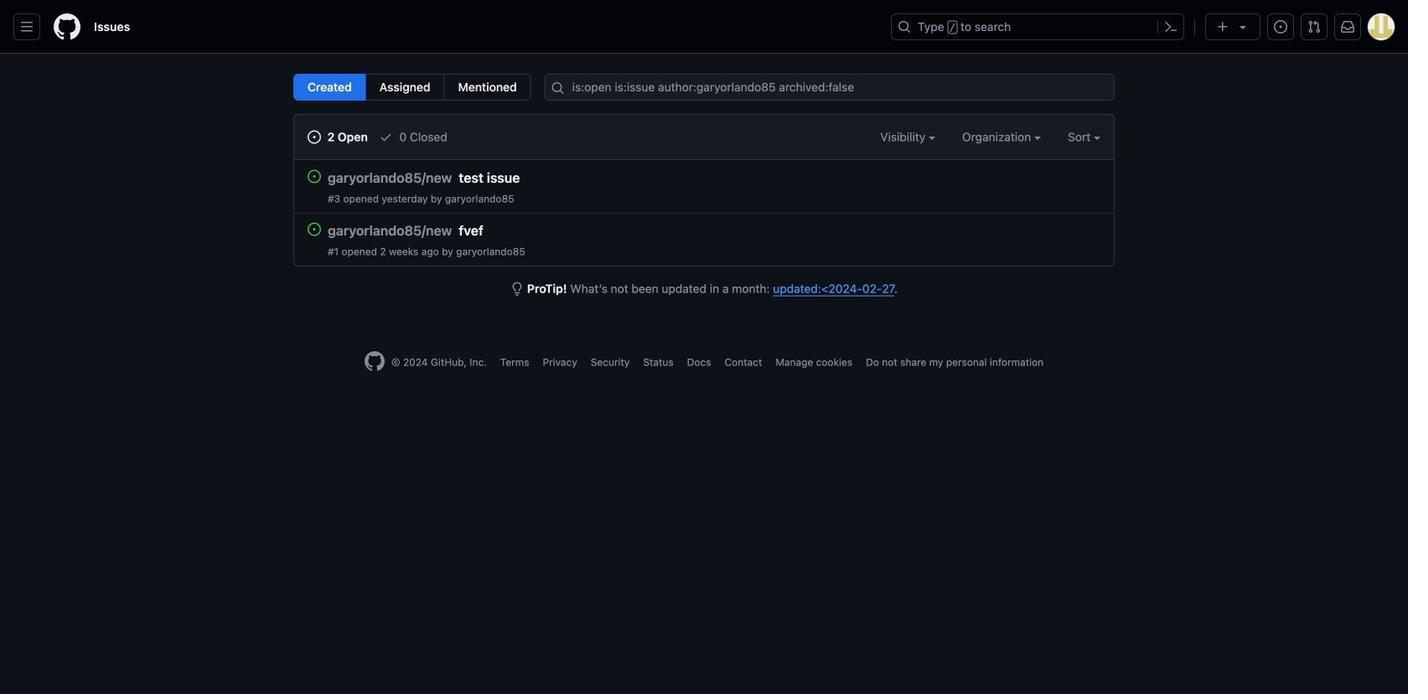 Task type: vqa. For each thing, say whether or not it's contained in the screenshot.
forks image
no



Task type: locate. For each thing, give the bounding box(es) containing it.
1 vertical spatial open issue element
[[308, 222, 321, 236]]

0 vertical spatial issue opened image
[[1274, 20, 1288, 34]]

Issues search field
[[545, 74, 1115, 101]]

triangle down image
[[1237, 20, 1250, 34]]

issue opened image
[[1274, 20, 1288, 34], [308, 130, 321, 144]]

git pull request image
[[1308, 20, 1321, 34]]

open issue element up open issue image
[[308, 169, 321, 183]]

issue opened image left git pull request icon
[[1274, 20, 1288, 34]]

Search all issues text field
[[545, 74, 1115, 101]]

open issue image
[[308, 223, 321, 236]]

issue opened image up open issue icon
[[308, 130, 321, 144]]

1 vertical spatial homepage image
[[365, 351, 385, 371]]

1 horizontal spatial issue opened image
[[1274, 20, 1288, 34]]

search image
[[551, 81, 565, 95]]

1 vertical spatial issue opened image
[[308, 130, 321, 144]]

open issue element
[[308, 169, 321, 183], [308, 222, 321, 236]]

0 horizontal spatial homepage image
[[54, 13, 80, 40]]

0 horizontal spatial issue opened image
[[308, 130, 321, 144]]

homepage image
[[54, 13, 80, 40], [365, 351, 385, 371]]

1 open issue element from the top
[[308, 169, 321, 183]]

open issue element down open issue icon
[[308, 222, 321, 236]]

0 vertical spatial open issue element
[[308, 169, 321, 183]]

notifications image
[[1341, 20, 1355, 34]]

2 open issue element from the top
[[308, 222, 321, 236]]



Task type: describe. For each thing, give the bounding box(es) containing it.
plus image
[[1216, 20, 1230, 34]]

1 horizontal spatial homepage image
[[365, 351, 385, 371]]

0 vertical spatial homepage image
[[54, 13, 80, 40]]

command palette image
[[1164, 20, 1178, 34]]

light bulb image
[[511, 282, 524, 296]]

open issue image
[[308, 170, 321, 183]]

issues element
[[293, 74, 531, 101]]

check image
[[379, 130, 393, 144]]



